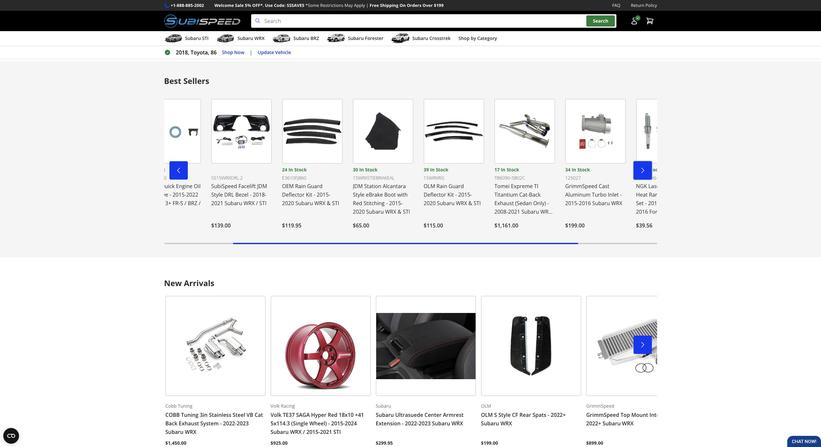 Task type: describe. For each thing, give the bounding box(es) containing it.
wrx inside 24 in stock e3610fj860 oem rain guard deflector kit - 2015- 2020 subaru wrx & sti
[[315, 200, 326, 207]]

50
[[637, 167, 642, 173]]

style inside olm olm s style cf rear spats - 2022+ subaru wrx
[[499, 412, 511, 419]]

hyper
[[311, 412, 327, 419]]

kit for oem
[[306, 191, 313, 199]]

performance.
[[278, 1, 349, 15]]

in for tomei expreme ti titantium cat-back exhaust (sedan only) - 2008-2021 subaru wrx & sti
[[501, 167, 506, 173]]

subaru inside 34 in stock 125027 grimmspeed cast aluminum turbo inlet - 2015-2016 subaru wrx
[[593, 200, 610, 207]]

885-
[[186, 2, 194, 8]]

+1-
[[171, 2, 177, 8]]

steel
[[233, 412, 245, 419]]

stock for jdm
[[365, 167, 378, 173]]

subaru inside 30 in stock 15wrxstiebrakeal jdm station alcantara style ebrake boot with red stitching - 2015- 2020 subaru wrx & sti
[[367, 208, 384, 216]]

style inside 30 in stock 15wrxstiebrakeal jdm station alcantara style ebrake boot with red stitching - 2015- 2020 subaru wrx & sti
[[353, 191, 365, 199]]

*some restrictions may apply | free shipping on orders over $199
[[306, 2, 444, 8]]

new arrivals
[[164, 278, 215, 289]]

subaru inside olm olm s style cf rear spats - 2022+ subaru wrx
[[481, 420, 500, 427]]

wrx inside subaru subaru ultrasuede center armrest extension - 2022-2023 subaru wrx
[[452, 420, 463, 427]]

in for oem rain guard deflector kit - 2015- 2020 subaru wrx & sti
[[289, 167, 293, 173]]

fumoto quick engine oil drain valve - 2015-2022 wrx / 2013+ fr-s / brz / 86 image
[[141, 99, 201, 164]]

stock for oem
[[294, 167, 307, 173]]

5%
[[245, 2, 251, 8]]

range
[[650, 191, 665, 199]]

forester inside dropdown button
[[365, 35, 384, 41]]

may
[[345, 2, 353, 8]]

1 horizontal spatial |
[[367, 2, 369, 8]]

red inside 30 in stock 15wrxstiebrakeal jdm station alcantara style ebrake boot with red stitching - 2015- 2020 subaru wrx & sti
[[353, 200, 363, 207]]

tomei expreme ti titantium cat-back exhaust (sedan only) - 2008-2021 subaru wrx & sti image
[[495, 99, 555, 164]]

return policy
[[632, 2, 658, 8]]

subaru wrx
[[238, 35, 265, 41]]

toyota,
[[191, 49, 210, 56]]

2023 inside subaru subaru ultrasuede center armrest extension - 2022-2023 subaru wrx
[[419, 420, 431, 427]]

2016 inside 34 in stock 125027 grimmspeed cast aluminum turbo inlet - 2015-2016 subaru wrx
[[579, 200, 591, 207]]

titantium
[[495, 191, 518, 199]]

1 vertical spatial olm
[[481, 403, 492, 409]]

2015- inside 34 in stock 125027 grimmspeed cast aluminum turbo inlet - 2015-2016 subaru wrx
[[566, 200, 579, 207]]

2013+
[[156, 200, 171, 207]]

2018-
[[253, 191, 267, 199]]

bezel
[[236, 191, 249, 199]]

subaru sti
[[185, 35, 209, 41]]

e3610fj860
[[282, 175, 307, 181]]

$899.00
[[587, 440, 604, 446]]

ngk
[[637, 183, 648, 190]]

grp
[[658, 175, 667, 181]]

lc-
[[155, 175, 161, 181]]

86 inside "in stock f108s-lc-10 fumoto quick engine oil drain valve - 2015-2022 wrx / 2013+ fr-s / brz / 86"
[[141, 208, 147, 216]]

15wrxstiebrakeal
[[353, 175, 395, 181]]

faq
[[613, 2, 621, 8]]

factionfab
[[562, 1, 620, 15]]

sale
[[235, 2, 244, 8]]

welcome sale 5% off*. use code: sssave5
[[215, 2, 305, 8]]

- inside 50 in stock ilkar8h6-grp ngk laser iridium stock heat range spark plug set - 2015+ wrx / 2014- 2016 forester xt
[[646, 200, 647, 207]]

- inside ss15wrxdrl.2 subispeed facelift jdm style drl bezel - 2018- 2021 subaru wrx / sti
[[250, 191, 252, 199]]

2022- inside subaru subaru ultrasuede center armrest extension - 2022-2023 subaru wrx
[[405, 420, 419, 427]]

wrx inside 39 in stock 15wrxrg olm rain guard deflector kit - 2015- 2020 subaru wrx & sti
[[456, 200, 467, 207]]

with
[[398, 191, 408, 199]]

extension
[[376, 420, 401, 427]]

2008-
[[495, 208, 509, 216]]

2002
[[194, 2, 204, 8]]

17
[[495, 167, 500, 173]]

s inside olm olm s style cf rear spats - 2022+ subaru wrx
[[495, 412, 497, 419]]

sti inside 24 in stock e3610fj860 oem rain guard deflector kit - 2015- 2020 subaru wrx & sti
[[332, 200, 340, 207]]

grimmspeed cast aluminum turbo inlet - 2015-2016 subaru wrx image
[[566, 99, 626, 164]]

new for new arrivals
[[164, 278, 182, 289]]

boot
[[385, 191, 396, 199]]

best sellers
[[164, 76, 209, 86]]

arrivals
[[184, 278, 215, 289]]

in inside "in stock f108s-lc-10 fumoto quick engine oil drain valve - 2015-2022 wrx / 2013+ fr-s / brz / 86"
[[147, 167, 152, 173]]

(single
[[292, 420, 308, 427]]

a subaru brz thumbnail image image
[[273, 34, 291, 43]]

deflector for olm
[[424, 191, 447, 199]]

wrx inside olm olm s style cf rear spats - 2022+ subaru wrx
[[501, 420, 513, 427]]

update vehicle button
[[258, 49, 291, 56]]

shop grimmspeed
[[177, 23, 219, 30]]

open widget image
[[3, 428, 19, 444]]

1 horizontal spatial shop now link
[[421, 20, 456, 34]]

search input field
[[251, 14, 617, 28]]

back inside the cobb tuning cobb tuning 3in stainless steel vb cat back exhaust system - 2022-2023 subaru wrx
[[166, 420, 178, 427]]

now for the shop now link to the bottom
[[234, 49, 245, 55]]

$139.00
[[211, 222, 231, 229]]

sti inside ss15wrxdrl.2 subispeed facelift jdm style drl bezel - 2018- 2021 subaru wrx / sti
[[260, 200, 267, 207]]

quality. innovation. performance.
[[171, 1, 349, 15]]

wrx inside 30 in stock 15wrxstiebrakeal jdm station alcantara style ebrake boot with red stitching - 2015- 2020 subaru wrx & sti
[[385, 208, 397, 216]]

subaru inside 17 in stock tb6090-sb02c tomei expreme ti titantium cat-back exhaust (sedan only) - 2008-2021 subaru wrx & sti
[[522, 208, 540, 216]]

2015- inside "in stock f108s-lc-10 fumoto quick engine oil drain valve - 2015-2022 wrx / 2013+ fr-s / brz / 86"
[[173, 191, 186, 199]]

cf
[[512, 412, 519, 419]]

5x114.3
[[271, 420, 290, 427]]

shipping
[[380, 2, 399, 8]]

restrictions
[[320, 2, 344, 8]]

$1,161.00
[[495, 222, 519, 229]]

wrx inside the cobb tuning cobb tuning 3in stainless steel vb cat back exhaust system - 2022-2023 subaru wrx
[[185, 429, 197, 436]]

stock for grp
[[649, 167, 661, 173]]

/ inside ss15wrxdrl.2 subispeed facelift jdm style drl bezel - 2018- 2021 subaru wrx / sti
[[256, 200, 258, 207]]

2022+ inside grimmspeed grimmspeed top mount intercooler - 2022+ subaru wrx
[[587, 420, 602, 427]]

ti
[[535, 183, 539, 190]]

in inside 50 in stock ilkar8h6-grp ngk laser iridium stock heat range spark plug set - 2015+ wrx / 2014- 2016 forester xt
[[643, 167, 648, 173]]

$115.00
[[424, 222, 443, 229]]

guard for olm
[[449, 183, 464, 190]]

15wrxrg
[[424, 175, 445, 181]]

cobb tuning cobb tuning 3in stainless steel vb cat back exhaust system - 2022-2023 subaru wrx
[[166, 403, 263, 436]]

tomei
[[495, 183, 510, 190]]

intercooler
[[650, 412, 678, 419]]

sti inside volk racing volk te37 saga hyper red 18x10 +41 5x114.3 (single wheel) - 2015-2024 subaru wrx / 2015-2021 sti
[[334, 429, 341, 436]]

sti inside 30 in stock 15wrxstiebrakeal jdm station alcantara style ebrake boot with red stitching - 2015- 2020 subaru wrx & sti
[[403, 208, 410, 216]]

return policy link
[[632, 2, 658, 9]]

1 vertical spatial tuning
[[181, 412, 199, 419]]

laser
[[649, 183, 662, 190]]

ilkar8h6-
[[637, 175, 658, 181]]

a subaru crosstrek thumbnail image image
[[392, 34, 410, 43]]

fumoto
[[141, 183, 160, 190]]

sb02c
[[512, 175, 526, 181]]

+1-888-885-2002
[[171, 2, 204, 8]]

subaru inside "dropdown button"
[[185, 35, 201, 41]]

2021 inside ss15wrxdrl.2 subispeed facelift jdm style drl bezel - 2018- 2021 subaru wrx / sti
[[211, 200, 223, 207]]

stock for grimmspeed
[[578, 167, 590, 173]]

subaru subaru ultrasuede center armrest extension - 2022-2023 subaru wrx
[[376, 403, 464, 427]]

a subaru sti thumbnail image image
[[164, 34, 183, 43]]

sti inside 17 in stock tb6090-sb02c tomei expreme ti titantium cat-back exhaust (sedan only) - 2008-2021 subaru wrx & sti
[[500, 217, 507, 224]]

drl
[[224, 191, 234, 199]]

125027
[[566, 175, 581, 181]]

rain for olm
[[437, 183, 448, 190]]

volk racing volk te37 saga hyper red 18x10 +41 5x114.3 (single wheel) - 2015-2024 subaru wrx / 2015-2021 sti
[[271, 403, 364, 436]]

0 vertical spatial tuning
[[178, 403, 193, 409]]

2015- inside 24 in stock e3610fj860 oem rain guard deflector kit - 2015- 2020 subaru wrx & sti
[[317, 191, 331, 199]]

racing
[[281, 403, 295, 409]]

2016 inside 50 in stock ilkar8h6-grp ngk laser iridium stock heat range spark plug set - 2015+ wrx / 2014- 2016 forester xt
[[637, 208, 649, 216]]

brz inside dropdown button
[[311, 35, 319, 41]]

shop now for rightmost the shop now link
[[427, 23, 450, 30]]

2022+ inside olm olm s style cf rear spats - 2022+ subaru wrx
[[551, 412, 566, 419]]

subaru inside ss15wrxdrl.2 subispeed facelift jdm style drl bezel - 2018- 2021 subaru wrx / sti
[[225, 200, 242, 207]]

- inside "in stock f108s-lc-10 fumoto quick engine oil drain valve - 2015-2022 wrx / 2013+ fr-s / brz / 86"
[[170, 191, 171, 199]]

cat
[[255, 412, 263, 419]]

guard for oem
[[307, 183, 323, 190]]

2023 inside the cobb tuning cobb tuning 3in stainless steel vb cat back exhaust system - 2022-2023 subaru wrx
[[237, 420, 249, 427]]

in stock f108s-lc-10 fumoto quick engine oil drain valve - 2015-2022 wrx / 2013+ fr-s / brz / 86
[[141, 167, 201, 216]]

wrx inside 50 in stock ilkar8h6-grp ngk laser iridium stock heat range spark plug set - 2015+ wrx / 2014- 2016 forester xt
[[665, 200, 676, 207]]

& inside 30 in stock 15wrxstiebrakeal jdm station alcantara style ebrake boot with red stitching - 2015- 2020 subaru wrx & sti
[[398, 208, 402, 216]]

over
[[423, 2, 433, 8]]

shop by category
[[459, 35, 498, 41]]

2020 inside 30 in stock 15wrxstiebrakeal jdm station alcantara style ebrake boot with red stitching - 2015- 2020 subaru wrx & sti
[[353, 208, 365, 216]]

1 volk from the top
[[271, 403, 280, 409]]

subaru inside 39 in stock 15wrxrg olm rain guard deflector kit - 2015- 2020 subaru wrx & sti
[[437, 200, 455, 207]]

xt
[[672, 208, 678, 216]]

- inside grimmspeed grimmspeed top mount intercooler - 2022+ subaru wrx
[[679, 412, 681, 419]]

on
[[400, 2, 406, 8]]

drain
[[141, 191, 154, 199]]

exhaust inside the cobb tuning cobb tuning 3in stainless steel vb cat back exhaust system - 2022-2023 subaru wrx
[[179, 420, 199, 427]]

rear
[[520, 412, 532, 419]]

in for grimmspeed cast aluminum turbo inlet - 2015-2016 subaru wrx
[[572, 167, 577, 173]]

free
[[370, 2, 379, 8]]

olm inside 39 in stock 15wrxrg olm rain guard deflector kit - 2015- 2020 subaru wrx & sti
[[424, 183, 436, 190]]

stock inside "in stock f108s-lc-10 fumoto quick engine oil drain valve - 2015-2022 wrx / 2013+ fr-s / brz / 86"
[[153, 167, 165, 173]]

armrest
[[443, 412, 464, 419]]

24
[[282, 167, 288, 173]]

forester inside 50 in stock ilkar8h6-grp ngk laser iridium stock heat range spark plug set - 2015+ wrx / 2014- 2016 forester xt
[[650, 208, 670, 216]]

subaru inside dropdown button
[[238, 35, 254, 41]]

orders
[[407, 2, 422, 8]]

jdm inside 30 in stock 15wrxstiebrakeal jdm station alcantara style ebrake boot with red stitching - 2015- 2020 subaru wrx & sti
[[353, 183, 363, 190]]

& inside 17 in stock tb6090-sb02c tomei expreme ti titantium cat-back exhaust (sedan only) - 2008-2021 subaru wrx & sti
[[495, 217, 499, 224]]

iridium
[[664, 183, 681, 190]]

subaru inside grimmspeed grimmspeed top mount intercooler - 2022+ subaru wrx
[[603, 420, 621, 427]]

888-
[[177, 2, 186, 8]]

50 in stock ilkar8h6-grp ngk laser iridium stock heat range spark plug set - 2015+ wrx / 2014- 2016 forester xt
[[637, 167, 696, 216]]

station
[[364, 183, 382, 190]]

fr-
[[173, 200, 180, 207]]

ebrake
[[366, 191, 383, 199]]

10
[[161, 175, 167, 181]]

update
[[258, 49, 274, 55]]

inlet
[[608, 191, 619, 199]]



Task type: vqa. For each thing, say whether or not it's contained in the screenshot.


Task type: locate. For each thing, give the bounding box(es) containing it.
2 volk from the top
[[271, 412, 282, 419]]

- inside olm olm s style cf rear spats - 2022+ subaru wrx
[[548, 412, 550, 419]]

$1,450.00
[[166, 440, 187, 446]]

/ down 2018- on the top left
[[256, 200, 258, 207]]

1 2023 from the left
[[237, 420, 249, 427]]

tuning left the 3in
[[181, 412, 199, 419]]

0 horizontal spatial red
[[328, 412, 338, 419]]

subaru
[[185, 35, 201, 41], [238, 35, 254, 41], [294, 35, 310, 41], [348, 35, 364, 41], [413, 35, 429, 41], [225, 200, 242, 207], [296, 200, 313, 207], [437, 200, 455, 207], [593, 200, 610, 207], [367, 208, 384, 216], [522, 208, 540, 216], [376, 403, 392, 409], [376, 412, 394, 419], [432, 420, 451, 427], [481, 420, 500, 427], [603, 420, 621, 427], [166, 429, 184, 436], [271, 429, 289, 436]]

style
[[211, 191, 223, 199], [353, 191, 365, 199], [499, 412, 511, 419]]

stock up 125027
[[578, 167, 590, 173]]

wrx inside 34 in stock 125027 grimmspeed cast aluminum turbo inlet - 2015-2016 subaru wrx
[[612, 200, 623, 207]]

wrx inside ss15wrxdrl.2 subispeed facelift jdm style drl bezel - 2018- 2021 subaru wrx / sti
[[244, 200, 255, 207]]

facelift
[[239, 183, 256, 190]]

shop up subaru crosstrek
[[427, 23, 438, 30]]

5 in from the left
[[501, 167, 506, 173]]

1 horizontal spatial rain
[[437, 183, 448, 190]]

2023 down "steel"
[[237, 420, 249, 427]]

best
[[164, 76, 181, 86]]

- inside 30 in stock 15wrxstiebrakeal jdm station alcantara style ebrake boot with red stitching - 2015- 2020 subaru wrx & sti
[[386, 200, 388, 207]]

*some
[[306, 2, 319, 8]]

0 horizontal spatial s
[[180, 200, 183, 207]]

2018,
[[176, 49, 189, 56]]

by
[[471, 35, 476, 41]]

2022+
[[551, 412, 566, 419], [587, 420, 602, 427]]

kit inside 39 in stock 15wrxrg olm rain guard deflector kit - 2015- 2020 subaru wrx & sti
[[448, 191, 454, 199]]

now
[[440, 23, 450, 30], [234, 49, 245, 55]]

1 horizontal spatial 2021
[[320, 429, 332, 436]]

grimmspeed inside 34 in stock 125027 grimmspeed cast aluminum turbo inlet - 2015-2016 subaru wrx
[[566, 183, 598, 190]]

shop up subaru sti "dropdown button"
[[177, 23, 188, 30]]

shop now down subaru wrx dropdown button
[[222, 49, 245, 55]]

1 horizontal spatial 2016
[[637, 208, 649, 216]]

1 vertical spatial forester
[[650, 208, 670, 216]]

shop by category button
[[459, 33, 498, 46]]

6 in from the left
[[572, 167, 577, 173]]

s inside "in stock f108s-lc-10 fumoto quick engine oil drain valve - 2015-2022 wrx / 2013+ fr-s / brz / 86"
[[180, 200, 183, 207]]

2015- inside 39 in stock 15wrxrg olm rain guard deflector kit - 2015- 2020 subaru wrx & sti
[[459, 191, 472, 199]]

wrx inside dropdown button
[[255, 35, 265, 41]]

$925.00
[[271, 440, 288, 446]]

subaru inside volk racing volk te37 saga hyper red 18x10 +41 5x114.3 (single wheel) - 2015-2024 subaru wrx / 2015-2021 sti
[[271, 429, 289, 436]]

2020 for olm rain guard deflector kit - 2015- 2020 subaru wrx & sti
[[424, 200, 436, 207]]

stainless
[[209, 412, 232, 419]]

new for new steering wheels from factionfab
[[421, 1, 444, 15]]

spats
[[533, 412, 547, 419]]

2 horizontal spatial 2020
[[424, 200, 436, 207]]

stock up sb02c
[[507, 167, 520, 173]]

2 deflector from the left
[[424, 191, 447, 199]]

0 horizontal spatial 2020
[[282, 200, 294, 207]]

stock inside 39 in stock 15wrxrg olm rain guard deflector kit - 2015- 2020 subaru wrx & sti
[[436, 167, 449, 173]]

kit
[[306, 191, 313, 199], [448, 191, 454, 199]]

1 horizontal spatial now
[[440, 23, 450, 30]]

subaru brz
[[294, 35, 319, 41]]

2016 down aluminum
[[579, 200, 591, 207]]

rain down e3610fj860
[[295, 183, 306, 190]]

3 in from the left
[[360, 167, 364, 173]]

/ right fr-
[[185, 200, 187, 207]]

1 2022- from the left
[[223, 420, 237, 427]]

86 right toyota,
[[211, 49, 217, 56]]

grm113049 grimmspeed top mount intercooler 2022+ subaru wrx, image
[[587, 296, 687, 396]]

0 horizontal spatial 2023
[[237, 420, 249, 427]]

2021 down wheel)
[[320, 429, 332, 436]]

0 horizontal spatial 2022-
[[223, 420, 237, 427]]

shop inside dropdown button
[[459, 35, 470, 41]]

2 horizontal spatial 2021
[[509, 208, 521, 216]]

forester down 2015+
[[650, 208, 670, 216]]

1 vertical spatial back
[[166, 420, 178, 427]]

0 horizontal spatial brz
[[188, 200, 198, 207]]

back down cobb
[[166, 420, 178, 427]]

apply
[[354, 2, 365, 8]]

1 vertical spatial now
[[234, 49, 245, 55]]

stock up e3610fj860
[[294, 167, 307, 173]]

spark
[[666, 191, 680, 199]]

volk up 5x114.3
[[271, 412, 282, 419]]

0 horizontal spatial new
[[164, 278, 182, 289]]

rain inside 24 in stock e3610fj860 oem rain guard deflector kit - 2015- 2020 subaru wrx & sti
[[295, 183, 306, 190]]

in
[[147, 167, 152, 173], [289, 167, 293, 173], [360, 167, 364, 173], [430, 167, 435, 173], [501, 167, 506, 173], [572, 167, 577, 173], [643, 167, 648, 173]]

2 2023 from the left
[[419, 420, 431, 427]]

shop for the shop grimmspeed link
[[177, 23, 188, 30]]

1 vertical spatial shop now link
[[222, 49, 245, 56]]

3in
[[200, 412, 208, 419]]

vehicle
[[275, 49, 291, 55]]

1 horizontal spatial style
[[353, 191, 365, 199]]

deflector inside 24 in stock e3610fj860 oem rain guard deflector kit - 2015- 2020 subaru wrx & sti
[[282, 191, 305, 199]]

back
[[530, 191, 541, 199], [166, 420, 178, 427]]

$199.00 for olm s style cf rear spats - 2022+ subaru wrx
[[481, 440, 498, 446]]

1 horizontal spatial forester
[[650, 208, 670, 216]]

subaru inside 24 in stock e3610fj860 oem rain guard deflector kit - 2015- 2020 subaru wrx & sti
[[296, 200, 313, 207]]

/ left 2014-
[[678, 200, 679, 207]]

1 vertical spatial 86
[[141, 208, 147, 216]]

wrx inside 17 in stock tb6090-sb02c tomei expreme ti titantium cat-back exhaust (sedan only) - 2008-2021 subaru wrx & sti
[[541, 208, 552, 216]]

vlkwvdgy41ehr volk te37 saga hyper red 18x10 +41 - 2015+ wrx / 2015+ stix4, image
[[271, 296, 371, 396]]

1 kit from the left
[[306, 191, 313, 199]]

1 horizontal spatial 2022+
[[587, 420, 602, 427]]

/ down (single
[[303, 429, 305, 436]]

in right 50
[[643, 167, 648, 173]]

0 horizontal spatial $199.00
[[481, 440, 498, 446]]

s
[[180, 200, 183, 207], [495, 412, 497, 419]]

1 vertical spatial new
[[164, 278, 182, 289]]

1 horizontal spatial 2020
[[353, 208, 365, 216]]

cobb
[[166, 412, 180, 419]]

(sedan
[[516, 200, 532, 207]]

1 horizontal spatial back
[[530, 191, 541, 199]]

1 horizontal spatial exhaust
[[495, 200, 514, 207]]

0 horizontal spatial back
[[166, 420, 178, 427]]

oem rain guard deflector kit - 2015-2020 subaru wrx & sti image
[[282, 99, 343, 164]]

1 horizontal spatial 86
[[211, 49, 217, 56]]

2020 inside 24 in stock e3610fj860 oem rain guard deflector kit - 2015- 2020 subaru wrx & sti
[[282, 200, 294, 207]]

ss15wrxdrl.2
[[211, 175, 243, 181]]

1 vertical spatial volk
[[271, 412, 282, 419]]

| down subaru wrx
[[250, 49, 253, 56]]

1 horizontal spatial $199.00
[[566, 222, 585, 229]]

2021 down (sedan
[[509, 208, 521, 216]]

olm rain guard deflector kit - 2015-2020 subaru wrx & sti image
[[424, 99, 484, 164]]

subaru forester button
[[327, 33, 384, 46]]

set
[[637, 200, 644, 207]]

0 horizontal spatial now
[[234, 49, 245, 55]]

2014-
[[681, 200, 695, 207]]

86 down drain
[[141, 208, 147, 216]]

2020 up $65.00
[[353, 208, 365, 216]]

jdm left station
[[353, 183, 363, 190]]

0 horizontal spatial kit
[[306, 191, 313, 199]]

2023
[[237, 420, 249, 427], [419, 420, 431, 427]]

stock for olm
[[436, 167, 449, 173]]

deflector down oem
[[282, 191, 305, 199]]

0 vertical spatial red
[[353, 200, 363, 207]]

- inside 17 in stock tb6090-sb02c tomei expreme ti titantium cat-back exhaust (sedan only) - 2008-2021 subaru wrx & sti
[[548, 200, 550, 207]]

2022- down ultrasuede
[[405, 420, 419, 427]]

1 vertical spatial 2016
[[637, 208, 649, 216]]

style down subispeed
[[211, 191, 223, 199]]

jdm station alcantara style ebrake boot with red stitching - 2015-2020 subaru wrx & sti image
[[353, 99, 414, 164]]

0 vertical spatial 2021
[[211, 200, 223, 207]]

1 guard from the left
[[307, 183, 323, 190]]

grimmspeed grimmspeed top mount intercooler - 2022+ subaru wrx
[[587, 403, 681, 427]]

2 horizontal spatial style
[[499, 412, 511, 419]]

2022+ up $899.00
[[587, 420, 602, 427]]

forester left a subaru crosstrek thumbnail image
[[365, 35, 384, 41]]

shop now for the shop now link to the bottom
[[222, 49, 245, 55]]

faq link
[[613, 2, 621, 9]]

2022- down "steel"
[[223, 420, 237, 427]]

/ down oil at the left top of page
[[199, 200, 201, 207]]

stock inside 30 in stock 15wrxstiebrakeal jdm station alcantara style ebrake boot with red stitching - 2015- 2020 subaru wrx & sti
[[365, 167, 378, 173]]

2023 down center
[[419, 420, 431, 427]]

18x10
[[339, 412, 354, 419]]

0 horizontal spatial 2022+
[[551, 412, 566, 419]]

2021 down subispeed
[[211, 200, 223, 207]]

rain down 15wrxrg
[[437, 183, 448, 190]]

2022- inside the cobb tuning cobb tuning 3in stainless steel vb cat back exhaust system - 2022-2023 subaru wrx
[[223, 420, 237, 427]]

wheels
[[493, 1, 531, 15]]

back inside 17 in stock tb6090-sb02c tomei expreme ti titantium cat-back exhaust (sedan only) - 2008-2021 subaru wrx & sti
[[530, 191, 541, 199]]

$199.00 for 125027
[[566, 222, 585, 229]]

2020 for oem rain guard deflector kit - 2015- 2020 subaru wrx & sti
[[282, 200, 294, 207]]

style inside ss15wrxdrl.2 subispeed facelift jdm style drl bezel - 2018- 2021 subaru wrx / sti
[[211, 191, 223, 199]]

/ inside 50 in stock ilkar8h6-grp ngk laser iridium stock heat range spark plug set - 2015+ wrx / 2014- 2016 forester xt
[[678, 200, 679, 207]]

& inside 24 in stock e3610fj860 oem rain guard deflector kit - 2015- 2020 subaru wrx & sti
[[327, 200, 331, 207]]

deflector
[[282, 191, 305, 199], [424, 191, 447, 199]]

- inside subaru subaru ultrasuede center armrest extension - 2022-2023 subaru wrx
[[402, 420, 404, 427]]

1 horizontal spatial shop now
[[427, 23, 450, 30]]

subaru brz button
[[273, 33, 319, 46]]

0 horizontal spatial exhaust
[[179, 420, 199, 427]]

0 vertical spatial |
[[367, 2, 369, 8]]

1 vertical spatial $199.00
[[481, 440, 498, 446]]

volk left racing
[[271, 403, 280, 409]]

shop
[[177, 23, 188, 30], [427, 23, 438, 30], [459, 35, 470, 41], [222, 49, 233, 55]]

0 horizontal spatial 2016
[[579, 200, 591, 207]]

engine
[[176, 183, 193, 190]]

quality.
[[171, 1, 212, 15]]

$199
[[434, 2, 444, 8]]

1 vertical spatial exhaust
[[179, 420, 199, 427]]

in inside 39 in stock 15wrxrg olm rain guard deflector kit - 2015- 2020 subaru wrx & sti
[[430, 167, 435, 173]]

2015- inside 30 in stock 15wrxstiebrakeal jdm station alcantara style ebrake boot with red stitching - 2015- 2020 subaru wrx & sti
[[389, 200, 403, 207]]

- inside 39 in stock 15wrxrg olm rain guard deflector kit - 2015- 2020 subaru wrx & sti
[[456, 191, 457, 199]]

0 horizontal spatial style
[[211, 191, 223, 199]]

stock up 15wrxrg
[[436, 167, 449, 173]]

34
[[566, 167, 571, 173]]

stock up "plug"
[[682, 183, 696, 190]]

style left ebrake
[[353, 191, 365, 199]]

center
[[425, 412, 442, 419]]

new
[[421, 1, 444, 15], [164, 278, 182, 289]]

in right 39
[[430, 167, 435, 173]]

new steering wheels from factionfab
[[421, 1, 620, 15]]

shop down a subaru wrx thumbnail image
[[222, 49, 233, 55]]

/ inside volk racing volk te37 saga hyper red 18x10 +41 5x114.3 (single wheel) - 2015-2024 subaru wrx / 2015-2021 sti
[[303, 429, 305, 436]]

stock inside 34 in stock 125027 grimmspeed cast aluminum turbo inlet - 2015-2016 subaru wrx
[[578, 167, 590, 173]]

1 horizontal spatial s
[[495, 412, 497, 419]]

0 horizontal spatial forester
[[365, 35, 384, 41]]

1 in from the left
[[147, 167, 152, 173]]

1 vertical spatial s
[[495, 412, 497, 419]]

guard inside 39 in stock 15wrxrg olm rain guard deflector kit - 2015- 2020 subaru wrx & sti
[[449, 183, 464, 190]]

wrx inside volk racing volk te37 saga hyper red 18x10 +41 5x114.3 (single wheel) - 2015-2024 subaru wrx / 2015-2021 sti
[[290, 429, 302, 436]]

in inside 17 in stock tb6090-sb02c tomei expreme ti titantium cat-back exhaust (sedan only) - 2008-2021 subaru wrx & sti
[[501, 167, 506, 173]]

button image
[[631, 17, 639, 25]]

0 horizontal spatial deflector
[[282, 191, 305, 199]]

subispeed facelift jdm style drl bezel - 2018-2021 subaru wrx / sti image
[[211, 99, 272, 164]]

1 jdm from the left
[[257, 183, 267, 190]]

0 vertical spatial 2016
[[579, 200, 591, 207]]

now for rightmost the shop now link
[[440, 23, 450, 30]]

in right 17
[[501, 167, 506, 173]]

2 rain from the left
[[437, 183, 448, 190]]

1 horizontal spatial jdm
[[353, 183, 363, 190]]

0 vertical spatial 86
[[211, 49, 217, 56]]

1 horizontal spatial guard
[[449, 183, 464, 190]]

wrx inside grimmspeed grimmspeed top mount intercooler - 2022+ subaru wrx
[[623, 420, 634, 427]]

sssave5
[[287, 2, 305, 8]]

stock up "grp"
[[649, 167, 661, 173]]

stock up 15wrxstiebrakeal
[[365, 167, 378, 173]]

30 in stock 15wrxstiebrakeal jdm station alcantara style ebrake boot with red stitching - 2015- 2020 subaru wrx & sti
[[353, 167, 410, 216]]

subispeed logo image
[[164, 14, 241, 28]]

-
[[170, 191, 171, 199], [250, 191, 252, 199], [314, 191, 316, 199], [456, 191, 457, 199], [621, 191, 622, 199], [386, 200, 388, 207], [548, 200, 550, 207], [646, 200, 647, 207], [548, 412, 550, 419], [679, 412, 681, 419], [220, 420, 222, 427], [328, 420, 330, 427], [402, 420, 404, 427]]

2 guard from the left
[[449, 183, 464, 190]]

0 horizontal spatial guard
[[307, 183, 323, 190]]

1 vertical spatial |
[[250, 49, 253, 56]]

return
[[632, 2, 645, 8]]

2015+
[[649, 200, 664, 207]]

red left 18x10
[[328, 412, 338, 419]]

stock inside 24 in stock e3610fj860 oem rain guard deflector kit - 2015- 2020 subaru wrx & sti
[[294, 167, 307, 173]]

exhaust
[[495, 200, 514, 207], [179, 420, 199, 427]]

2 kit from the left
[[448, 191, 454, 199]]

- inside 24 in stock e3610fj860 oem rain guard deflector kit - 2015- 2020 subaru wrx & sti
[[314, 191, 316, 199]]

&
[[327, 200, 331, 207], [469, 200, 473, 207], [398, 208, 402, 216], [495, 217, 499, 224]]

0 vertical spatial shop now
[[427, 23, 450, 30]]

1 horizontal spatial 2022-
[[405, 420, 419, 427]]

shop for rightmost the shop now link
[[427, 23, 438, 30]]

/ left 2013+
[[153, 200, 155, 207]]

brz down 2022
[[188, 200, 198, 207]]

deflector down 15wrxrg
[[424, 191, 447, 199]]

0 vertical spatial olm
[[424, 183, 436, 190]]

subj2010vc001 subaru ultrasuede center armrest extension - 2022+ subaru wrx, image
[[376, 296, 476, 396]]

olm
[[424, 183, 436, 190], [481, 403, 492, 409], [481, 412, 493, 419]]

wrx inside "in stock f108s-lc-10 fumoto quick engine oil drain valve - 2015-2022 wrx / 2013+ fr-s / brz / 86"
[[141, 200, 152, 207]]

0 vertical spatial forester
[[365, 35, 384, 41]]

cobb
[[166, 403, 177, 409]]

now down subaru wrx dropdown button
[[234, 49, 245, 55]]

0 vertical spatial now
[[440, 23, 450, 30]]

1 vertical spatial brz
[[188, 200, 198, 207]]

stock up lc-
[[153, 167, 165, 173]]

1 horizontal spatial red
[[353, 200, 363, 207]]

red left stitching
[[353, 200, 363, 207]]

kit for olm
[[448, 191, 454, 199]]

1 deflector from the left
[[282, 191, 305, 199]]

only)
[[534, 200, 547, 207]]

welcome
[[215, 2, 234, 8]]

2021
[[211, 200, 223, 207], [509, 208, 521, 216], [320, 429, 332, 436]]

0 horizontal spatial |
[[250, 49, 253, 56]]

in right the 34
[[572, 167, 577, 173]]

new right on
[[421, 1, 444, 15]]

- inside 34 in stock 125027 grimmspeed cast aluminum turbo inlet - 2015-2016 subaru wrx
[[621, 191, 622, 199]]

exhaust down titantium at top right
[[495, 200, 514, 207]]

+41
[[355, 412, 364, 419]]

2 jdm from the left
[[353, 183, 363, 190]]

in up f108s-
[[147, 167, 152, 173]]

new left arrivals
[[164, 278, 182, 289]]

0 horizontal spatial shop now link
[[222, 49, 245, 56]]

sellers
[[184, 76, 209, 86]]

deflector for oem
[[282, 191, 305, 199]]

2021 inside 17 in stock tb6090-sb02c tomei expreme ti titantium cat-back exhaust (sedan only) - 2008-2021 subaru wrx & sti
[[509, 208, 521, 216]]

| left 'free'
[[367, 2, 369, 8]]

0 vertical spatial volk
[[271, 403, 280, 409]]

shop now link down subaru wrx dropdown button
[[222, 49, 245, 56]]

in for olm rain guard deflector kit - 2015- 2020 subaru wrx & sti
[[430, 167, 435, 173]]

2 2022- from the left
[[405, 420, 419, 427]]

cob516100 cobb tuning 3in stainless steel vb cat back exhaust system 22+ subaru wrx, image
[[166, 296, 266, 396]]

1 horizontal spatial 2023
[[419, 420, 431, 427]]

system
[[201, 420, 219, 427]]

1 vertical spatial shop now
[[222, 49, 245, 55]]

style left cf
[[499, 412, 511, 419]]

rain for oem
[[295, 183, 306, 190]]

0 horizontal spatial rain
[[295, 183, 306, 190]]

0 vertical spatial 2022+
[[551, 412, 566, 419]]

shop now link up crosstrek at the right top of the page
[[421, 20, 456, 34]]

1 horizontal spatial brz
[[311, 35, 319, 41]]

0 vertical spatial $199.00
[[566, 222, 585, 229]]

tb6090-
[[495, 175, 512, 181]]

2 vertical spatial olm
[[481, 412, 493, 419]]

tuning right cobb at the left bottom of the page
[[178, 403, 193, 409]]

1 vertical spatial red
[[328, 412, 338, 419]]

policy
[[646, 2, 658, 8]]

red inside volk racing volk te37 saga hyper red 18x10 +41 5x114.3 (single wheel) - 2015-2024 subaru wrx / 2015-2021 sti
[[328, 412, 338, 419]]

0 vertical spatial s
[[180, 200, 183, 207]]

2022-
[[223, 420, 237, 427], [405, 420, 419, 427]]

in right 24
[[289, 167, 293, 173]]

$119.95
[[282, 222, 302, 229]]

in right 30 at the top of page
[[360, 167, 364, 173]]

0 horizontal spatial 86
[[141, 208, 147, 216]]

24 in stock e3610fj860 oem rain guard deflector kit - 2015- 2020 subaru wrx & sti
[[282, 167, 340, 207]]

0 vertical spatial brz
[[311, 35, 319, 41]]

off*.
[[252, 2, 264, 8]]

exhaust down cobb
[[179, 420, 199, 427]]

1 rain from the left
[[295, 183, 306, 190]]

2 vertical spatial 2021
[[320, 429, 332, 436]]

a subaru forester thumbnail image image
[[327, 34, 346, 43]]

1 horizontal spatial deflector
[[424, 191, 447, 199]]

& inside 39 in stock 15wrxrg olm rain guard deflector kit - 2015- 2020 subaru wrx & sti
[[469, 200, 473, 207]]

1 horizontal spatial new
[[421, 1, 444, 15]]

deflector inside 39 in stock 15wrxrg olm rain guard deflector kit - 2015- 2020 subaru wrx & sti
[[424, 191, 447, 199]]

2 in from the left
[[289, 167, 293, 173]]

stock inside 17 in stock tb6090-sb02c tomei expreme ti titantium cat-back exhaust (sedan only) - 2008-2021 subaru wrx & sti
[[507, 167, 520, 173]]

1 vertical spatial 2021
[[509, 208, 521, 216]]

subaru crosstrek button
[[392, 33, 451, 46]]

in inside 34 in stock 125027 grimmspeed cast aluminum turbo inlet - 2015-2016 subaru wrx
[[572, 167, 577, 173]]

2020 up $115.00
[[424, 200, 436, 207]]

kit inside 24 in stock e3610fj860 oem rain guard deflector kit - 2015- 2020 subaru wrx & sti
[[306, 191, 313, 199]]

0 horizontal spatial shop now
[[222, 49, 245, 55]]

in for jdm station alcantara style ebrake boot with red stitching - 2015- 2020 subaru wrx & sti
[[360, 167, 364, 173]]

30
[[353, 167, 358, 173]]

exhaust inside 17 in stock tb6090-sb02c tomei expreme ti titantium cat-back exhaust (sedan only) - 2008-2021 subaru wrx & sti
[[495, 200, 514, 207]]

1 horizontal spatial kit
[[448, 191, 454, 199]]

0 vertical spatial back
[[530, 191, 541, 199]]

0 horizontal spatial jdm
[[257, 183, 267, 190]]

- inside the cobb tuning cobb tuning 3in stainless steel vb cat back exhaust system - 2022-2023 subaru wrx
[[220, 420, 222, 427]]

wrx
[[255, 35, 265, 41], [141, 200, 152, 207], [244, 200, 255, 207], [315, 200, 326, 207], [456, 200, 467, 207], [612, 200, 623, 207], [665, 200, 676, 207], [385, 208, 397, 216], [541, 208, 552, 216], [452, 420, 463, 427], [501, 420, 513, 427], [623, 420, 634, 427], [185, 429, 197, 436], [290, 429, 302, 436]]

0 vertical spatial shop now link
[[421, 20, 456, 34]]

7 in from the left
[[643, 167, 648, 173]]

in inside 24 in stock e3610fj860 oem rain guard deflector kit - 2015- 2020 subaru wrx & sti
[[289, 167, 293, 173]]

s down engine
[[180, 200, 183, 207]]

2021 inside volk racing volk te37 saga hyper red 18x10 +41 5x114.3 (single wheel) - 2015-2024 subaru wrx / 2015-2021 sti
[[320, 429, 332, 436]]

brz left a subaru forester thumbnail image
[[311, 35, 319, 41]]

shop for the shop now link to the bottom
[[222, 49, 233, 55]]

a subaru wrx thumbnail image image
[[217, 34, 235, 43]]

now up crosstrek at the right top of the page
[[440, 23, 450, 30]]

volk
[[271, 403, 280, 409], [271, 412, 282, 419]]

2022+ right spats
[[551, 412, 566, 419]]

shop now up crosstrek at the right top of the page
[[427, 23, 450, 30]]

stock for sb02c
[[507, 167, 520, 173]]

subaru inside the cobb tuning cobb tuning 3in stainless steel vb cat back exhaust system - 2022-2023 subaru wrx
[[166, 429, 184, 436]]

crosstrek
[[430, 35, 451, 41]]

tuning
[[178, 403, 193, 409], [181, 412, 199, 419]]

0 vertical spatial new
[[421, 1, 444, 15]]

shop left by on the right top of the page
[[459, 35, 470, 41]]

2016 down set
[[637, 208, 649, 216]]

1 vertical spatial 2022+
[[587, 420, 602, 427]]

brz inside "in stock f108s-lc-10 fumoto quick engine oil drain valve - 2015-2022 wrx / 2013+ fr-s / brz / 86"
[[188, 200, 198, 207]]

jdm inside ss15wrxdrl.2 subispeed facelift jdm style drl bezel - 2018- 2021 subaru wrx / sti
[[257, 183, 267, 190]]

jdm up 2018- on the top left
[[257, 183, 267, 190]]

2020 down oem
[[282, 200, 294, 207]]

4 in from the left
[[430, 167, 435, 173]]

rain inside 39 in stock 15wrxrg olm rain guard deflector kit - 2015- 2020 subaru wrx & sti
[[437, 183, 448, 190]]

2022
[[186, 191, 198, 199]]

s left cf
[[495, 412, 497, 419]]

back down ti
[[530, 191, 541, 199]]

0 horizontal spatial 2021
[[211, 200, 223, 207]]

sti inside "dropdown button"
[[202, 35, 209, 41]]

0 vertical spatial exhaust
[[495, 200, 514, 207]]

code:
[[274, 2, 286, 8]]

olmb.47011.1 olm s style carbon fiber rear spats - 2022+ subaru wrx, image
[[481, 296, 581, 396]]

- inside volk racing volk te37 saga hyper red 18x10 +41 5x114.3 (single wheel) - 2015-2024 subaru wrx / 2015-2021 sti
[[328, 420, 330, 427]]

sti inside 39 in stock 15wrxrg olm rain guard deflector kit - 2015- 2020 subaru wrx & sti
[[474, 200, 481, 207]]



